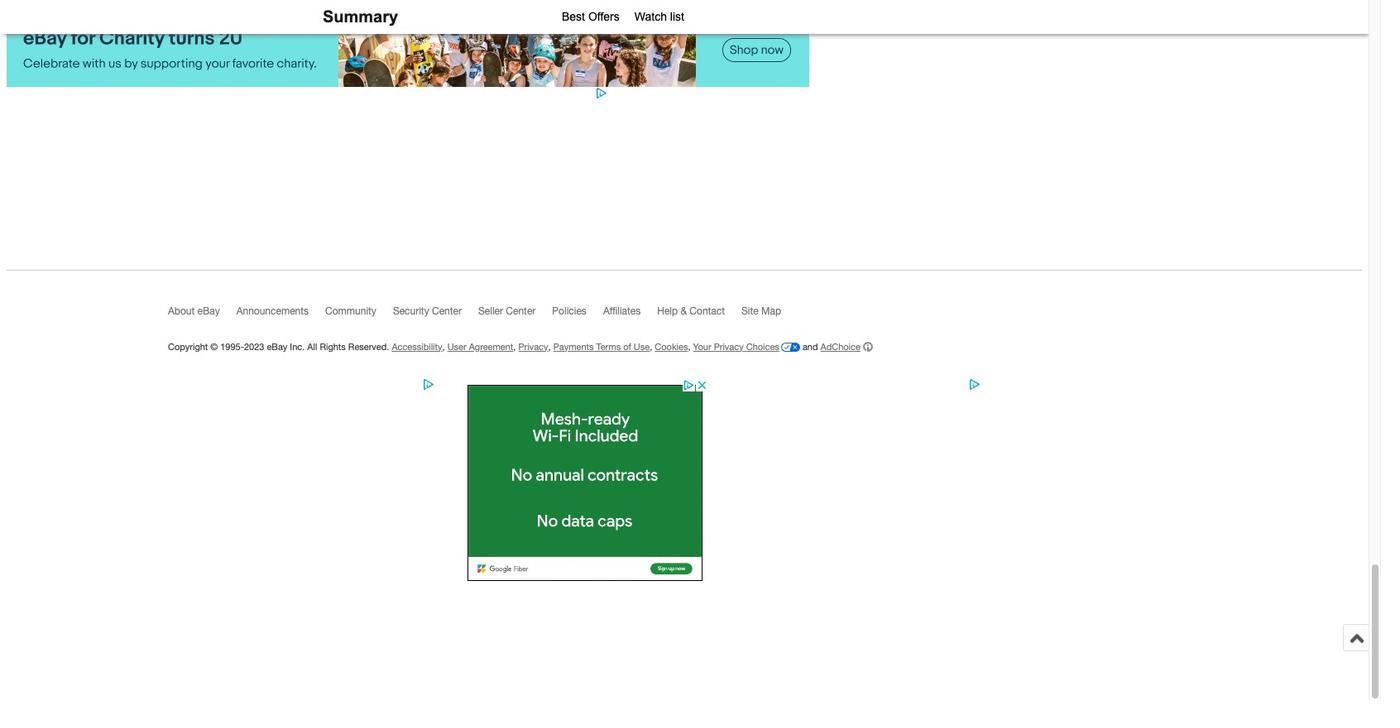 Task type: locate. For each thing, give the bounding box(es) containing it.
2 privacy from the left
[[714, 342, 744, 351]]

list
[[670, 10, 685, 23]]

user
[[448, 342, 467, 351]]

site
[[742, 305, 759, 317]]

, left cookies
[[650, 342, 653, 351]]

4 , from the left
[[650, 342, 653, 351]]

footer
[[7, 269, 1363, 681]]

1 horizontal spatial ebay
[[267, 342, 288, 351]]

1 , from the left
[[443, 342, 445, 351]]

ebay right about
[[198, 305, 220, 317]]

privacy right your
[[714, 342, 744, 351]]

0 horizontal spatial center
[[432, 305, 462, 317]]

affiliates
[[603, 305, 641, 317]]

1 vertical spatial ebay
[[267, 342, 288, 351]]

help & contact link
[[658, 305, 742, 324]]

ebay left the "inc."
[[267, 342, 288, 351]]

, left user
[[443, 342, 445, 351]]

center right security
[[432, 305, 462, 317]]

seller center link
[[479, 305, 552, 324]]

, left payments
[[549, 342, 551, 351]]

1 horizontal spatial privacy
[[714, 342, 744, 351]]

help & contact
[[658, 305, 725, 317]]

affiliates link
[[603, 305, 658, 324]]

center for seller center
[[506, 305, 536, 317]]

copyright
[[168, 342, 208, 351]]

user agreement link
[[448, 342, 514, 351]]

advertisement region
[[7, 12, 810, 87], [7, 87, 609, 161], [188, 378, 436, 585], [461, 378, 710, 585], [734, 378, 983, 585]]

announcements link
[[237, 305, 325, 324]]

privacy down seller center link
[[519, 342, 549, 351]]

security
[[393, 305, 429, 317]]

best
[[562, 10, 585, 23]]

reserved.
[[348, 342, 389, 351]]

footer containing about ebay
[[7, 269, 1363, 681]]

adchoice link
[[821, 342, 873, 352]]

help
[[658, 305, 678, 317]]

policies link
[[552, 305, 603, 324]]

center right seller
[[506, 305, 536, 317]]

copyright © 1995-2023 ebay inc. all rights reserved. accessibility , user agreement , privacy , payments terms of use , cookies , your privacy choices
[[168, 342, 780, 351]]

center for security center
[[432, 305, 462, 317]]

1 horizontal spatial center
[[506, 305, 536, 317]]

1 center from the left
[[432, 305, 462, 317]]

,
[[443, 342, 445, 351], [514, 342, 516, 351], [549, 342, 551, 351], [650, 342, 653, 351], [688, 342, 691, 351]]

, left your
[[688, 342, 691, 351]]

community link
[[325, 305, 393, 324]]

payments terms of use link
[[554, 342, 650, 351]]

2 center from the left
[[506, 305, 536, 317]]

and adchoice
[[800, 342, 861, 351]]

inc.
[[290, 342, 305, 351]]

contact
[[690, 305, 725, 317]]

0 vertical spatial ebay
[[198, 305, 220, 317]]

, left privacy link
[[514, 342, 516, 351]]

use
[[634, 342, 650, 351]]

payments
[[554, 342, 594, 351]]

ebay
[[198, 305, 220, 317], [267, 342, 288, 351]]

cookies link
[[655, 342, 688, 351]]

center
[[432, 305, 462, 317], [506, 305, 536, 317]]

privacy
[[519, 342, 549, 351], [714, 342, 744, 351]]

0 horizontal spatial privacy
[[519, 342, 549, 351]]

summary main content
[[0, 0, 1382, 161]]

watch list button
[[627, 0, 692, 33]]

&
[[681, 305, 687, 317]]

about
[[168, 305, 195, 317]]

map
[[762, 305, 782, 317]]

3 , from the left
[[549, 342, 551, 351]]

your privacy choices link
[[693, 342, 800, 351]]



Task type: describe. For each thing, give the bounding box(es) containing it.
summary
[[323, 7, 398, 26]]

terms
[[597, 342, 621, 351]]

announcements
[[237, 305, 309, 317]]

best offers
[[562, 10, 620, 23]]

seller center
[[479, 305, 536, 317]]

watch list
[[635, 10, 685, 23]]

offers
[[589, 10, 620, 23]]

privacy link
[[519, 342, 549, 351]]

about ebay
[[168, 305, 220, 317]]

choices
[[747, 342, 780, 351]]

2023
[[244, 342, 264, 351]]

seller
[[479, 305, 503, 317]]

all
[[307, 342, 317, 351]]

about ebay link
[[168, 305, 237, 324]]

agreement
[[469, 342, 514, 351]]

0 horizontal spatial ebay
[[198, 305, 220, 317]]

site map link
[[742, 305, 798, 324]]

accessibility
[[392, 342, 443, 351]]

cookies
[[655, 342, 688, 351]]

1 privacy from the left
[[519, 342, 549, 351]]

policies
[[552, 305, 587, 317]]

community
[[325, 305, 377, 317]]

site map
[[742, 305, 782, 317]]

accessibility link
[[392, 342, 443, 351]]

of
[[624, 342, 632, 351]]

security center
[[393, 305, 462, 317]]

©
[[211, 342, 218, 351]]

rights
[[320, 342, 346, 351]]

your
[[693, 342, 712, 351]]

1995-
[[220, 342, 244, 351]]

adchoice
[[821, 342, 861, 351]]

2 , from the left
[[514, 342, 516, 351]]

watch
[[635, 10, 667, 23]]

and
[[803, 342, 818, 351]]

security center link
[[393, 305, 479, 324]]

5 , from the left
[[688, 342, 691, 351]]

best offers button
[[555, 0, 627, 33]]



Task type: vqa. For each thing, say whether or not it's contained in the screenshot.
SELLER CENTER
yes



